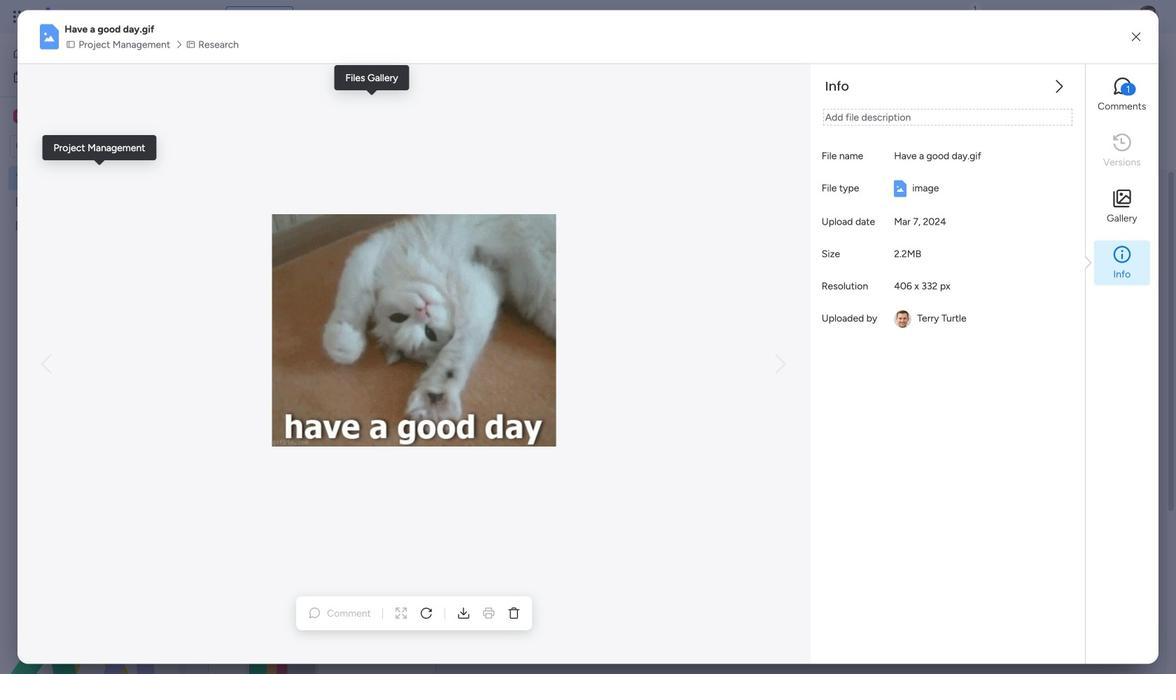 Task type: locate. For each thing, give the bounding box(es) containing it.
1 image
[[969, 1, 982, 16]]

option down search in workspace 'field' on the top
[[0, 166, 179, 168]]

help image
[[1085, 10, 1099, 24]]

lottie animation image
[[0, 533, 179, 674]]

None search field
[[228, 233, 356, 255]]

0 vertical spatial terry turtle image
[[1137, 6, 1160, 28]]

list box
[[0, 164, 179, 427]]

terry turtle image
[[1137, 6, 1160, 28], [894, 311, 912, 328]]

main content
[[186, 170, 1176, 674]]

option
[[8, 42, 149, 64], [0, 166, 179, 168]]

see plans image
[[232, 9, 245, 25]]

collapse board header image
[[1141, 104, 1152, 115]]

1 vertical spatial terry turtle image
[[894, 311, 912, 328]]

option up the "workspace selection" element
[[8, 42, 149, 64]]

workspace selection element
[[13, 108, 117, 126]]

invite members image
[[989, 10, 1003, 24]]

1 vertical spatial option
[[0, 166, 179, 168]]

None field
[[209, 46, 447, 75], [229, 593, 311, 611], [209, 46, 447, 75], [229, 593, 311, 611]]

0 vertical spatial option
[[8, 42, 149, 64]]



Task type: vqa. For each thing, say whether or not it's contained in the screenshot.
Terry Turtle Icon to the left
no



Task type: describe. For each thing, give the bounding box(es) containing it.
remove from favorites image
[[477, 53, 491, 67]]

gallery layout group
[[890, 233, 943, 256]]

select product image
[[13, 10, 27, 24]]

public board image
[[15, 219, 28, 232]]

update feed image
[[959, 10, 973, 24]]

search everything image
[[1055, 10, 1069, 24]]

lottie animation element
[[0, 533, 179, 674]]

more dots image
[[409, 597, 419, 607]]

0 horizontal spatial terry turtle image
[[894, 311, 912, 328]]

search image
[[339, 239, 350, 250]]

workspace image
[[13, 109, 27, 124]]

1 horizontal spatial terry turtle image
[[1137, 6, 1160, 28]]

notifications image
[[928, 10, 942, 24]]

Search for files search field
[[228, 233, 356, 255]]

show board description image
[[454, 53, 470, 67]]

monday marketplace image
[[1020, 10, 1034, 24]]

1 element
[[1121, 83, 1136, 96]]

public board image
[[15, 195, 28, 209]]

Search in workspace field
[[29, 138, 117, 154]]



